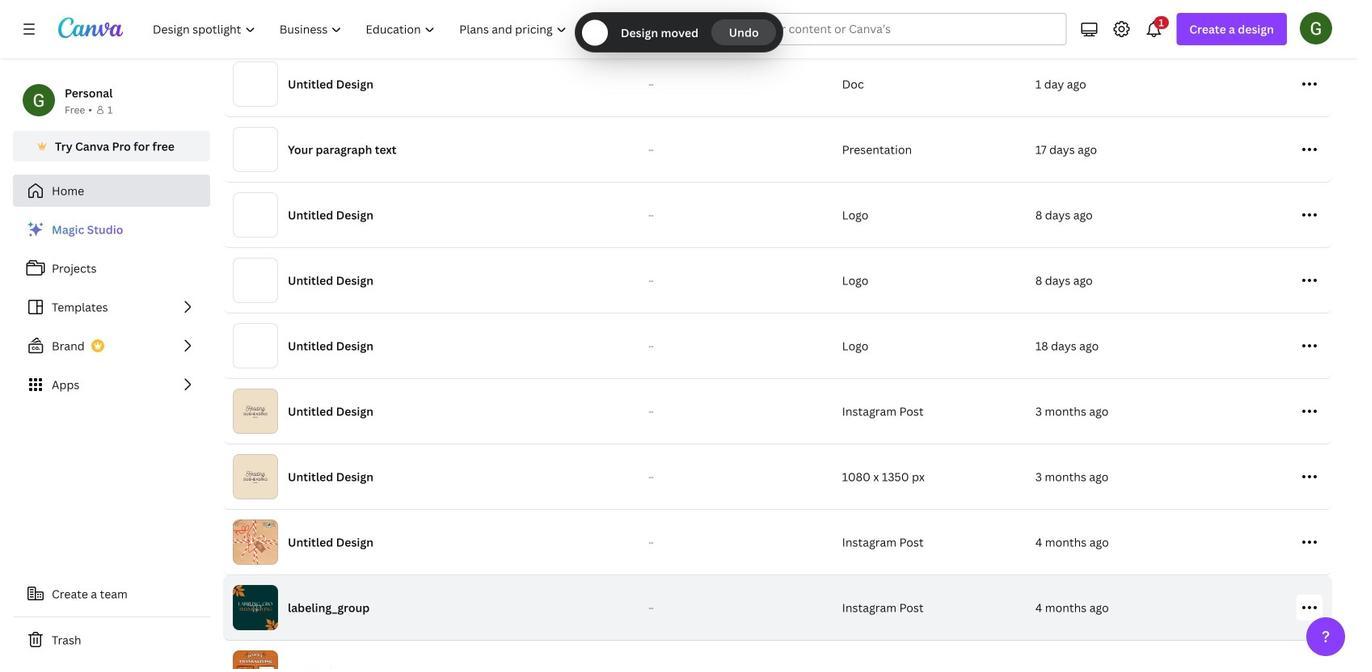 Task type: vqa. For each thing, say whether or not it's contained in the screenshot.
'clicks.'
no



Task type: describe. For each thing, give the bounding box(es) containing it.
gary orlando image
[[1300, 12, 1333, 44]]



Task type: locate. For each thing, give the bounding box(es) containing it.
Search search field
[[721, 14, 1035, 44]]

top level navigation element
[[142, 13, 650, 45]]

None search field
[[689, 13, 1067, 45]]

status
[[576, 13, 783, 52]]

list
[[13, 213, 210, 401]]



